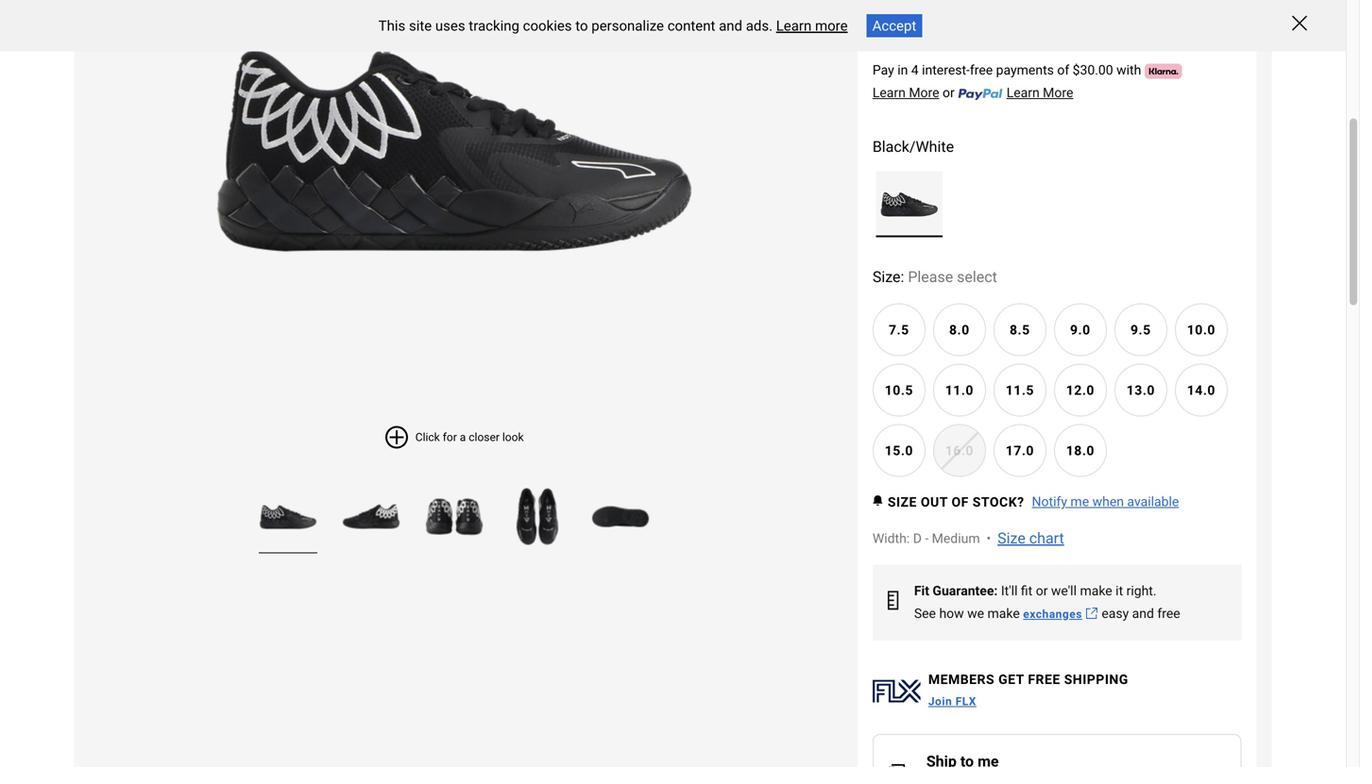 Task type: describe. For each thing, give the bounding box(es) containing it.
me
[[1071, 495, 1089, 510]]

when
[[1092, 495, 1124, 510]]

payments
[[996, 62, 1054, 78]]

8.0
[[949, 322, 970, 338]]

see
[[914, 606, 936, 622]]

1 horizontal spatial make
[[1080, 584, 1112, 599]]

18.0 button
[[1054, 425, 1107, 478]]

more for learn more or
[[909, 85, 939, 101]]

cookie banner region
[[0, 0, 1346, 51]]

more for learn more
[[1043, 85, 1073, 101]]

8.5 button
[[993, 304, 1046, 357]]

ads.
[[746, 17, 773, 34]]

•
[[987, 531, 991, 547]]

this site uses tracking cookies to personalize content and ads. learn more
[[378, 17, 848, 34]]

accept button
[[867, 14, 922, 37]]

17.0
[[1006, 443, 1034, 459]]

click for a closer look
[[415, 431, 524, 444]]

10.5 button
[[873, 364, 925, 417]]

11.0
[[945, 383, 974, 398]]

it
[[1116, 584, 1123, 599]]

d
[[913, 531, 922, 547]]

pay
[[873, 62, 894, 78]]

tab panel containing 7.5
[[873, 296, 1242, 478]]

exchanges link
[[1023, 608, 1098, 622]]

14.0
[[1187, 383, 1216, 398]]

11.5 button
[[993, 364, 1046, 417]]

$120.00
[[873, 14, 948, 39]]

of inside size out of stock? notify me when available
[[952, 495, 969, 510]]

site
[[409, 17, 432, 34]]

size chart button
[[998, 528, 1064, 550]]

size: please select
[[873, 268, 997, 286]]

select
[[957, 268, 997, 286]]

click
[[415, 431, 440, 444]]

10.5
[[885, 383, 913, 398]]

$30.00
[[1073, 62, 1113, 78]]

click for a closer look button
[[378, 419, 531, 457]]

free
[[1028, 673, 1060, 688]]

learn for learn more
[[1007, 85, 1040, 101]]

flx
[[956, 695, 977, 709]]

paypal image
[[958, 82, 1003, 105]]

14.0 button
[[1175, 364, 1228, 417]]

4
[[911, 62, 919, 78]]

9.5
[[1131, 322, 1151, 338]]

join flx button
[[928, 694, 977, 711]]

exchanges
[[1023, 608, 1082, 622]]

18.0
[[1066, 443, 1095, 459]]

learn more link
[[776, 17, 848, 34]]

or for more
[[943, 85, 955, 101]]

shipping
[[1064, 673, 1129, 688]]

8.5
[[1010, 322, 1030, 338]]

16.0 button
[[933, 425, 986, 478]]

black/white image
[[876, 171, 942, 238]]

and inside cookie banner region
[[719, 17, 742, 34]]

learn inside cookie banner region
[[776, 17, 812, 34]]

or for fit
[[1036, 584, 1048, 599]]

7.5 button
[[873, 304, 925, 357]]

black/white
[[873, 138, 954, 156]]

11.5
[[1006, 383, 1034, 398]]

size:
[[873, 268, 904, 286]]

15.0 button
[[873, 425, 925, 478]]

pay in 4 interest-free payments of $30.00 with
[[873, 62, 1145, 78]]

12.0 button
[[1054, 364, 1107, 417]]

we
[[967, 606, 984, 622]]

-
[[925, 531, 929, 547]]

1 learn more button from the left
[[873, 83, 939, 103]]

easy
[[1102, 606, 1129, 622]]

size out of stock? notify me when available
[[888, 495, 1179, 510]]

fit
[[914, 584, 929, 599]]

9.0 button
[[1054, 304, 1107, 357]]



Task type: vqa. For each thing, say whether or not it's contained in the screenshot.
Guarantee:
yes



Task type: locate. For each thing, give the bounding box(es) containing it.
puma mb1 lo teambank - image 1 of 5 selected image image
[[259, 488, 318, 546]]

to
[[575, 17, 588, 34]]

0 vertical spatial of
[[1057, 62, 1069, 78]]

of right out
[[952, 495, 969, 510]]

13.0
[[1127, 383, 1155, 398]]

guarantee:
[[933, 584, 998, 599]]

tracking
[[469, 17, 519, 34]]

1 vertical spatial of
[[952, 495, 969, 510]]

fit guarantee:
[[914, 584, 998, 599]]

members get free shipping join flx
[[928, 673, 1129, 709]]

we'll
[[1051, 584, 1077, 599]]

puma mb1 lo teambank - image 2 of 5 image
[[342, 488, 401, 546]]

size left out
[[888, 495, 917, 510]]

15.0
[[885, 443, 913, 459]]

1 horizontal spatial learn more button
[[1007, 83, 1073, 103]]

more down the 4
[[909, 85, 939, 101]]

learn more button
[[873, 83, 939, 103], [1007, 83, 1073, 103]]

0 vertical spatial size
[[888, 495, 917, 510]]

cookies
[[523, 17, 572, 34]]

klarna image
[[1145, 60, 1182, 82]]

0 horizontal spatial learn
[[776, 17, 812, 34]]

out
[[921, 495, 948, 510]]

2 learn more button from the left
[[1007, 83, 1073, 103]]

0 horizontal spatial or
[[943, 85, 955, 101]]

make
[[1080, 584, 1112, 599], [988, 606, 1020, 622]]

in
[[897, 62, 908, 78]]

or down interest-
[[943, 85, 955, 101]]

look
[[502, 431, 524, 444]]

1 horizontal spatial or
[[1036, 584, 1048, 599]]

13.0 button
[[1114, 364, 1167, 417]]

puma mb1 lo teambank - image 1 of 5 enlarged image image
[[209, 0, 700, 396]]

please
[[908, 268, 953, 286]]

learn down the pay
[[873, 85, 906, 101]]

9.0
[[1070, 322, 1091, 338]]

more inside button
[[1043, 85, 1073, 101]]

1 horizontal spatial learn
[[873, 85, 906, 101]]

0 vertical spatial and
[[719, 17, 742, 34]]

learn for learn more or
[[873, 85, 906, 101]]

puma mb1 lo teambank - image 3 of 5 image
[[425, 488, 484, 546]]

1 horizontal spatial size
[[998, 530, 1026, 548]]

closer
[[469, 431, 500, 444]]

fit
[[1021, 584, 1033, 599]]

and down right.
[[1132, 606, 1154, 622]]

size inside size out of stock? notify me when available
[[888, 495, 917, 510]]

0 horizontal spatial learn more button
[[873, 83, 939, 103]]

learn
[[776, 17, 812, 34], [873, 85, 906, 101], [1007, 85, 1040, 101]]

more down payments
[[1043, 85, 1073, 101]]

join
[[928, 695, 952, 709]]

tab panel
[[873, 296, 1242, 478]]

get
[[998, 673, 1024, 688]]

17.0 button
[[993, 425, 1046, 478]]

make down it'll
[[988, 606, 1020, 622]]

it'll
[[1001, 584, 1018, 599]]

stock?
[[973, 495, 1024, 510]]

or
[[943, 85, 955, 101], [1036, 584, 1048, 599]]

1 horizontal spatial and
[[1132, 606, 1154, 622]]

size right •
[[998, 530, 1026, 548]]

right.
[[1126, 584, 1157, 599]]

more
[[909, 85, 939, 101], [1043, 85, 1073, 101]]

2 more from the left
[[1043, 85, 1073, 101]]

color black/white is selected element
[[873, 135, 1242, 158]]

0 horizontal spatial more
[[909, 85, 939, 101]]

or right fit
[[1036, 584, 1048, 599]]

notify
[[1032, 495, 1067, 510]]

1 horizontal spatial more
[[1043, 85, 1073, 101]]

for
[[443, 431, 457, 444]]

1 horizontal spatial of
[[1057, 62, 1069, 78]]

this
[[378, 17, 405, 34]]

7.5
[[889, 322, 909, 338]]

accept
[[872, 17, 916, 34]]

easy and free
[[1098, 606, 1180, 622]]

12.0
[[1066, 383, 1095, 398]]

1 horizontal spatial free
[[1157, 606, 1180, 622]]

interest-
[[922, 62, 970, 78]]

1 vertical spatial make
[[988, 606, 1020, 622]]

9.5 button
[[1114, 304, 1167, 357]]

size
[[888, 495, 917, 510], [998, 530, 1026, 548]]

0 horizontal spatial and
[[719, 17, 742, 34]]

notify me when available button
[[1032, 493, 1179, 513]]

make left it on the bottom right of page
[[1080, 584, 1112, 599]]

and left "ads."
[[719, 17, 742, 34]]

10.0
[[1187, 322, 1216, 338]]

how
[[939, 606, 964, 622]]

learn more
[[1007, 85, 1073, 101]]

learn more button down payments
[[1007, 83, 1073, 103]]

of left $30.00
[[1057, 62, 1069, 78]]

learn more button down in
[[873, 83, 939, 103]]

free
[[970, 62, 993, 78], [1157, 606, 1180, 622]]

more
[[815, 17, 848, 34]]

1 vertical spatial size
[[998, 530, 1026, 548]]

available
[[1127, 495, 1179, 510]]

width:
[[873, 531, 910, 547]]

learn inside button
[[1007, 85, 1040, 101]]

medium
[[932, 531, 980, 547]]

close image
[[1292, 16, 1307, 31]]

11.0 button
[[933, 364, 986, 417]]

0 horizontal spatial free
[[970, 62, 993, 78]]

a
[[460, 431, 466, 444]]

chart
[[1029, 530, 1064, 548]]

2 horizontal spatial learn
[[1007, 85, 1040, 101]]

puma mb1 lo teambank - image 5 of 5 image
[[591, 488, 650, 546]]

width: d - medium • size chart
[[873, 530, 1064, 548]]

free right easy on the bottom of the page
[[1157, 606, 1180, 622]]

of
[[1057, 62, 1069, 78], [952, 495, 969, 510]]

learn down payments
[[1007, 85, 1040, 101]]

puma mb1 lo teambank - image 4 of 5 image
[[508, 488, 567, 546]]

1 vertical spatial and
[[1132, 606, 1154, 622]]

learn right "ads."
[[776, 17, 812, 34]]

10.0 button
[[1175, 304, 1228, 357]]

1 more from the left
[[909, 85, 939, 101]]

or inside it'll fit or we'll make it right. see how we make
[[1036, 584, 1048, 599]]

0 vertical spatial make
[[1080, 584, 1112, 599]]

0 vertical spatial or
[[943, 85, 955, 101]]

16.0
[[945, 443, 974, 459]]

it'll fit or we'll make it right. see how we make
[[914, 584, 1157, 622]]

personalize
[[592, 17, 664, 34]]

content
[[667, 17, 715, 34]]

with
[[1117, 62, 1141, 78]]

learn more or
[[873, 85, 958, 101]]

uses
[[435, 17, 465, 34]]

0 horizontal spatial size
[[888, 495, 917, 510]]

8.0 button
[[933, 304, 986, 357]]

0 horizontal spatial of
[[952, 495, 969, 510]]

1 vertical spatial free
[[1157, 606, 1180, 622]]

free up paypal image
[[970, 62, 993, 78]]

0 vertical spatial free
[[970, 62, 993, 78]]

1 vertical spatial or
[[1036, 584, 1048, 599]]

0 horizontal spatial make
[[988, 606, 1020, 622]]



